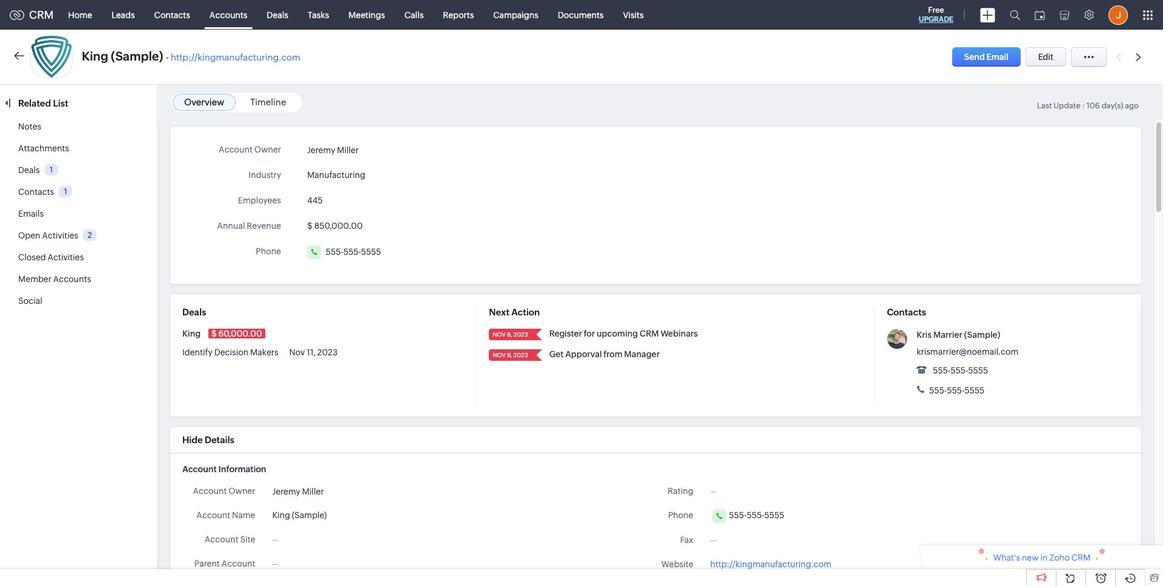 Task type: locate. For each thing, give the bounding box(es) containing it.
0 horizontal spatial 1
[[50, 165, 53, 174]]

0 vertical spatial phone
[[256, 247, 281, 256]]

social link
[[18, 296, 42, 306]]

related
[[18, 98, 51, 109]]

1 up open activities
[[64, 187, 67, 196]]

get apporval from manager link
[[550, 350, 660, 359]]

accounts up the 'king (sample) - http://kingmanufacturing.com'
[[210, 10, 248, 20]]

2 horizontal spatial crm
[[1072, 553, 1091, 563]]

0 vertical spatial $
[[307, 221, 313, 231]]

1 horizontal spatial 1
[[64, 187, 67, 196]]

0 vertical spatial jeremy miller
[[307, 146, 359, 155]]

closed activities
[[18, 253, 84, 262]]

account site
[[205, 535, 255, 545]]

(sample) for king (sample)
[[292, 511, 327, 521]]

accounts down 'closed activities'
[[53, 275, 91, 284]]

create menu image
[[981, 8, 996, 22]]

0 vertical spatial http://kingmanufacturing.com link
[[171, 52, 301, 62]]

crm up manager
[[640, 329, 659, 339]]

0 horizontal spatial http://kingmanufacturing.com
[[171, 52, 301, 62]]

phone down revenue
[[256, 247, 281, 256]]

deals up king link
[[182, 307, 206, 318]]

0 vertical spatial crm
[[29, 8, 54, 21]]

$ down 445
[[307, 221, 313, 231]]

logo image
[[10, 10, 24, 20]]

accounts link
[[200, 0, 257, 29]]

0 vertical spatial owner
[[254, 145, 281, 155]]

nov for nov 11, 2023
[[289, 348, 305, 358]]

1 vertical spatial jeremy
[[272, 487, 301, 497]]

0 horizontal spatial jeremy
[[272, 487, 301, 497]]

1 vertical spatial phone
[[669, 511, 694, 521]]

nov
[[493, 332, 506, 338], [289, 348, 305, 358], [493, 352, 506, 359]]

0 horizontal spatial miller
[[302, 487, 324, 497]]

1 vertical spatial owner
[[229, 487, 255, 496]]

member
[[18, 275, 51, 284]]

$ for $  850,000.00
[[307, 221, 313, 231]]

account up the account site
[[197, 511, 230, 521]]

0 horizontal spatial deals
[[18, 165, 40, 175]]

0 vertical spatial jeremy
[[307, 146, 335, 155]]

nov left 9,
[[493, 352, 506, 359]]

60,000.00
[[219, 329, 262, 339]]

king (sample) - http://kingmanufacturing.com
[[82, 49, 301, 63]]

0 horizontal spatial (sample)
[[111, 49, 163, 63]]

create menu element
[[974, 0, 1003, 29]]

555-
[[326, 248, 344, 257], [344, 248, 361, 257], [934, 366, 951, 376], [951, 366, 969, 376], [930, 386, 948, 396], [948, 386, 965, 396], [730, 511, 747, 521], [747, 511, 765, 521]]

meetings
[[349, 10, 385, 20]]

contacts link
[[145, 0, 200, 29], [18, 187, 54, 197]]

1 horizontal spatial (sample)
[[292, 511, 327, 521]]

miller up manufacturing
[[337, 146, 359, 155]]

send
[[965, 52, 986, 62]]

tasks
[[308, 10, 329, 20]]

1 vertical spatial 1
[[64, 187, 67, 196]]

0 horizontal spatial king
[[82, 49, 108, 63]]

deals down 'attachments' link
[[18, 165, 40, 175]]

1 for deals
[[50, 165, 53, 174]]

deals inside deals link
[[267, 10, 288, 20]]

1 vertical spatial miller
[[302, 487, 324, 497]]

1 vertical spatial accounts
[[53, 275, 91, 284]]

$ for $ 60,000.00
[[211, 329, 217, 339]]

account owner for account name
[[193, 487, 255, 496]]

deals link down 'attachments' link
[[18, 165, 40, 175]]

jeremy miller
[[307, 146, 359, 155], [272, 487, 324, 497]]

contacts up "-"
[[154, 10, 190, 20]]

new
[[1023, 553, 1039, 563]]

site
[[240, 535, 255, 545]]

account down the account site
[[222, 560, 255, 569]]

1 horizontal spatial miller
[[337, 146, 359, 155]]

deals link left tasks
[[257, 0, 298, 29]]

2 vertical spatial (sample)
[[292, 511, 327, 521]]

deals left tasks link
[[267, 10, 288, 20]]

$
[[307, 221, 313, 231], [211, 329, 217, 339]]

1 horizontal spatial king
[[182, 329, 202, 339]]

1 horizontal spatial deals
[[182, 307, 206, 318]]

annual
[[217, 221, 245, 231]]

nov left '8,'
[[493, 332, 506, 338]]

2 horizontal spatial king
[[272, 511, 290, 521]]

home
[[68, 10, 92, 20]]

king for king
[[182, 329, 202, 339]]

8,
[[507, 332, 513, 338]]

account owner down "account information"
[[193, 487, 255, 496]]

1 for contacts
[[64, 187, 67, 196]]

manager
[[625, 350, 660, 359]]

deals
[[267, 10, 288, 20], [18, 165, 40, 175], [182, 307, 206, 318]]

0 vertical spatial deals
[[267, 10, 288, 20]]

activities
[[42, 231, 78, 241], [48, 253, 84, 262]]

jeremy up manufacturing
[[307, 146, 335, 155]]

update
[[1054, 101, 1081, 110]]

0 horizontal spatial phone
[[256, 247, 281, 256]]

crm right zoho
[[1072, 553, 1091, 563]]

2023
[[514, 332, 528, 338], [317, 348, 338, 358], [514, 352, 528, 359]]

0 horizontal spatial http://kingmanufacturing.com link
[[171, 52, 301, 62]]

details
[[205, 435, 235, 446]]

1 vertical spatial contacts
[[18, 187, 54, 197]]

0 vertical spatial 1
[[50, 165, 53, 174]]

$ right king link
[[211, 329, 217, 339]]

contacts up 'kris'
[[888, 307, 927, 318]]

2 vertical spatial king
[[272, 511, 290, 521]]

0 horizontal spatial $
[[211, 329, 217, 339]]

2023 right 11,
[[317, 348, 338, 358]]

annual revenue
[[217, 221, 281, 231]]

1 horizontal spatial deals link
[[257, 0, 298, 29]]

nov left 11,
[[289, 348, 305, 358]]

1 vertical spatial activities
[[48, 253, 84, 262]]

1 vertical spatial deals
[[18, 165, 40, 175]]

owner down information
[[229, 487, 255, 496]]

:
[[1083, 101, 1086, 110]]

king up the identify at the left of page
[[182, 329, 202, 339]]

0 vertical spatial activities
[[42, 231, 78, 241]]

king down the home link
[[82, 49, 108, 63]]

1 horizontal spatial $
[[307, 221, 313, 231]]

owner for industry
[[254, 145, 281, 155]]

nov for nov 8, 2023
[[493, 332, 506, 338]]

register
[[550, 329, 583, 339]]

for
[[584, 329, 595, 339]]

jeremy for manufacturing
[[307, 146, 335, 155]]

crm right logo
[[29, 8, 54, 21]]

0 horizontal spatial contacts link
[[18, 187, 54, 197]]

1 vertical spatial contacts link
[[18, 187, 54, 197]]

contacts link up emails
[[18, 187, 54, 197]]

owner up industry
[[254, 145, 281, 155]]

send email
[[965, 52, 1009, 62]]

1 down 'attachments' link
[[50, 165, 53, 174]]

activities up the closed activities link
[[42, 231, 78, 241]]

0 vertical spatial contacts link
[[145, 0, 200, 29]]

0 horizontal spatial deals link
[[18, 165, 40, 175]]

1
[[50, 165, 53, 174], [64, 187, 67, 196]]

activities up member accounts
[[48, 253, 84, 262]]

profile image
[[1109, 5, 1129, 25]]

0 horizontal spatial contacts
[[18, 187, 54, 197]]

edit
[[1039, 52, 1054, 62]]

0 horizontal spatial accounts
[[53, 275, 91, 284]]

0 vertical spatial miller
[[337, 146, 359, 155]]

king for king (sample)
[[272, 511, 290, 521]]

2 horizontal spatial (sample)
[[965, 330, 1001, 340]]

in
[[1041, 553, 1048, 563]]

jeremy miller up king (sample)
[[272, 487, 324, 497]]

1 horizontal spatial http://kingmanufacturing.com
[[711, 560, 832, 570]]

1 vertical spatial $
[[211, 329, 217, 339]]

reports link
[[434, 0, 484, 29]]

0 vertical spatial king
[[82, 49, 108, 63]]

1 vertical spatial http://kingmanufacturing.com
[[711, 560, 832, 570]]

account owner up industry
[[219, 145, 281, 155]]

ago
[[1126, 101, 1140, 110]]

jeremy up king (sample)
[[272, 487, 301, 497]]

1 vertical spatial account owner
[[193, 487, 255, 496]]

upcoming
[[597, 329, 638, 339]]

accounts
[[210, 10, 248, 20], [53, 275, 91, 284]]

2 vertical spatial deals
[[182, 307, 206, 318]]

king link
[[182, 329, 202, 339]]

register for upcoming crm webinars link
[[550, 329, 698, 339]]

1 horizontal spatial jeremy
[[307, 146, 335, 155]]

2023 for nov 9, 2023
[[514, 352, 528, 359]]

2023 right '8,'
[[514, 332, 528, 338]]

jeremy miller up manufacturing
[[307, 146, 359, 155]]

jeremy
[[307, 146, 335, 155], [272, 487, 301, 497]]

last
[[1038, 101, 1053, 110]]

account down hide
[[182, 465, 217, 475]]

manufacturing
[[307, 170, 366, 180]]

deals link
[[257, 0, 298, 29], [18, 165, 40, 175]]

miller up king (sample)
[[302, 487, 324, 497]]

meetings link
[[339, 0, 395, 29]]

1 horizontal spatial http://kingmanufacturing.com link
[[711, 560, 832, 570]]

from
[[604, 350, 623, 359]]

closed activities link
[[18, 253, 84, 262]]

jeremy miller for manufacturing
[[307, 146, 359, 155]]

hide details
[[182, 435, 235, 446]]

0 vertical spatial accounts
[[210, 10, 248, 20]]

owner for account name
[[229, 487, 255, 496]]

contacts link up "-"
[[145, 0, 200, 29]]

owner
[[254, 145, 281, 155], [229, 487, 255, 496]]

2 vertical spatial contacts
[[888, 307, 927, 318]]

next action
[[489, 307, 540, 318]]

1 horizontal spatial contacts
[[154, 10, 190, 20]]

closed
[[18, 253, 46, 262]]

timeline
[[250, 97, 286, 107]]

account down "account information"
[[193, 487, 227, 496]]

activities for closed activities
[[48, 253, 84, 262]]

0 vertical spatial http://kingmanufacturing.com
[[171, 52, 301, 62]]

0 vertical spatial (sample)
[[111, 49, 163, 63]]

open activities
[[18, 231, 78, 241]]

miller for manufacturing
[[337, 146, 359, 155]]

contacts up emails
[[18, 187, 54, 197]]

get
[[550, 350, 564, 359]]

2 horizontal spatial deals
[[267, 10, 288, 20]]

information
[[219, 465, 266, 475]]

1 vertical spatial king
[[182, 329, 202, 339]]

calendar image
[[1035, 10, 1046, 20]]

1 vertical spatial http://kingmanufacturing.com link
[[711, 560, 832, 570]]

emails link
[[18, 209, 44, 219]]

106
[[1087, 101, 1101, 110]]

phone down the rating
[[669, 511, 694, 521]]

2 vertical spatial crm
[[1072, 553, 1091, 563]]

(sample) for king (sample) - http://kingmanufacturing.com
[[111, 49, 163, 63]]

0 vertical spatial account owner
[[219, 145, 281, 155]]

1 vertical spatial jeremy miller
[[272, 487, 324, 497]]

http://kingmanufacturing.com inside the 'king (sample) - http://kingmanufacturing.com'
[[171, 52, 301, 62]]

$ 60,000.00
[[211, 329, 262, 339]]

campaigns link
[[484, 0, 548, 29]]

apporval
[[566, 350, 602, 359]]

http://kingmanufacturing.com
[[171, 52, 301, 62], [711, 560, 832, 570]]

search image
[[1011, 10, 1021, 20]]

2023 right 9,
[[514, 352, 528, 359]]

nov 11, 2023
[[289, 348, 338, 358]]

1 vertical spatial crm
[[640, 329, 659, 339]]

king right 'name'
[[272, 511, 290, 521]]

jeremy miller for king (sample)
[[272, 487, 324, 497]]



Task type: describe. For each thing, give the bounding box(es) containing it.
open
[[18, 231, 40, 241]]

decision
[[214, 348, 249, 358]]

notes
[[18, 122, 41, 132]]

1 vertical spatial (sample)
[[965, 330, 1001, 340]]

jeremy for king (sample)
[[272, 487, 301, 497]]

what's new in zoho crm link
[[921, 546, 1164, 570]]

documents link
[[548, 0, 614, 29]]

identify
[[182, 348, 213, 358]]

9,
[[507, 352, 513, 359]]

what's new in zoho crm
[[994, 553, 1091, 563]]

king for king (sample) - http://kingmanufacturing.com
[[82, 49, 108, 63]]

makers
[[250, 348, 279, 358]]

name
[[232, 511, 255, 521]]

visits
[[623, 10, 644, 20]]

related list
[[18, 98, 70, 109]]

overview link
[[184, 97, 224, 107]]

overview
[[184, 97, 224, 107]]

1 horizontal spatial crm
[[640, 329, 659, 339]]

2023 for nov 8, 2023
[[514, 332, 528, 338]]

documents
[[558, 10, 604, 20]]

0 vertical spatial deals link
[[257, 0, 298, 29]]

email
[[987, 52, 1009, 62]]

member accounts link
[[18, 275, 91, 284]]

account owner for industry
[[219, 145, 281, 155]]

account up industry
[[219, 145, 253, 155]]

visits link
[[614, 0, 654, 29]]

11,
[[307, 348, 316, 358]]

previous record image
[[1117, 53, 1122, 61]]

nov for nov 9, 2023
[[493, 352, 506, 359]]

activities for open activities
[[42, 231, 78, 241]]

miller for king (sample)
[[302, 487, 324, 497]]

notes link
[[18, 122, 41, 132]]

attachments
[[18, 144, 69, 153]]

last update : 106 day(s) ago
[[1038, 101, 1140, 110]]

timeline link
[[250, 97, 286, 107]]

account information
[[182, 465, 266, 475]]

social
[[18, 296, 42, 306]]

member accounts
[[18, 275, 91, 284]]

1 horizontal spatial phone
[[669, 511, 694, 521]]

fax
[[681, 536, 694, 546]]

2 horizontal spatial contacts
[[888, 307, 927, 318]]

free upgrade
[[919, 5, 954, 24]]

webinars
[[661, 329, 698, 339]]

free
[[929, 5, 945, 15]]

king (sample)
[[272, 511, 327, 521]]

employees
[[238, 196, 281, 205]]

website
[[662, 560, 694, 570]]

open activities link
[[18, 231, 78, 241]]

hide
[[182, 435, 203, 446]]

crm link
[[10, 8, 54, 21]]

upgrade
[[919, 15, 954, 24]]

445
[[307, 196, 323, 205]]

nov 9, 2023
[[493, 352, 528, 359]]

reports
[[443, 10, 474, 20]]

attachments link
[[18, 144, 69, 153]]

calls link
[[395, 0, 434, 29]]

account name
[[197, 511, 255, 521]]

zoho
[[1050, 553, 1070, 563]]

1 vertical spatial deals link
[[18, 165, 40, 175]]

2023 for nov 11, 2023
[[317, 348, 338, 358]]

parent account
[[194, 560, 255, 569]]

1 horizontal spatial accounts
[[210, 10, 248, 20]]

list
[[53, 98, 68, 109]]

nov 8, 2023
[[493, 332, 528, 338]]

profile element
[[1102, 0, 1136, 29]]

0 horizontal spatial crm
[[29, 8, 54, 21]]

what's
[[994, 553, 1021, 563]]

1 horizontal spatial contacts link
[[145, 0, 200, 29]]

get apporval from manager
[[550, 350, 660, 359]]

revenue
[[247, 221, 281, 231]]

industry
[[249, 170, 281, 180]]

$  850,000.00
[[307, 221, 363, 231]]

850,000.00
[[314, 221, 363, 231]]

0 vertical spatial contacts
[[154, 10, 190, 20]]

next record image
[[1137, 53, 1144, 61]]

krismarrier@noemail.com link
[[917, 347, 1019, 357]]

search element
[[1003, 0, 1028, 30]]

marrier
[[934, 330, 963, 340]]

identify decision makers
[[182, 348, 280, 358]]

register for upcoming crm webinars
[[550, 329, 698, 339]]

-
[[166, 52, 169, 62]]

parent
[[194, 560, 220, 569]]

calls
[[405, 10, 424, 20]]

edit button
[[1026, 47, 1067, 67]]

rating
[[668, 487, 694, 496]]

hide details link
[[182, 435, 235, 446]]

home link
[[59, 0, 102, 29]]

account up parent account
[[205, 535, 239, 545]]

tasks link
[[298, 0, 339, 29]]

next
[[489, 307, 510, 318]]

kris
[[917, 330, 932, 340]]

krismarrier@noemail.com
[[917, 347, 1019, 357]]

kris marrier (sample)
[[917, 330, 1001, 340]]



Task type: vqa. For each thing, say whether or not it's contained in the screenshot.
Call to the top
no



